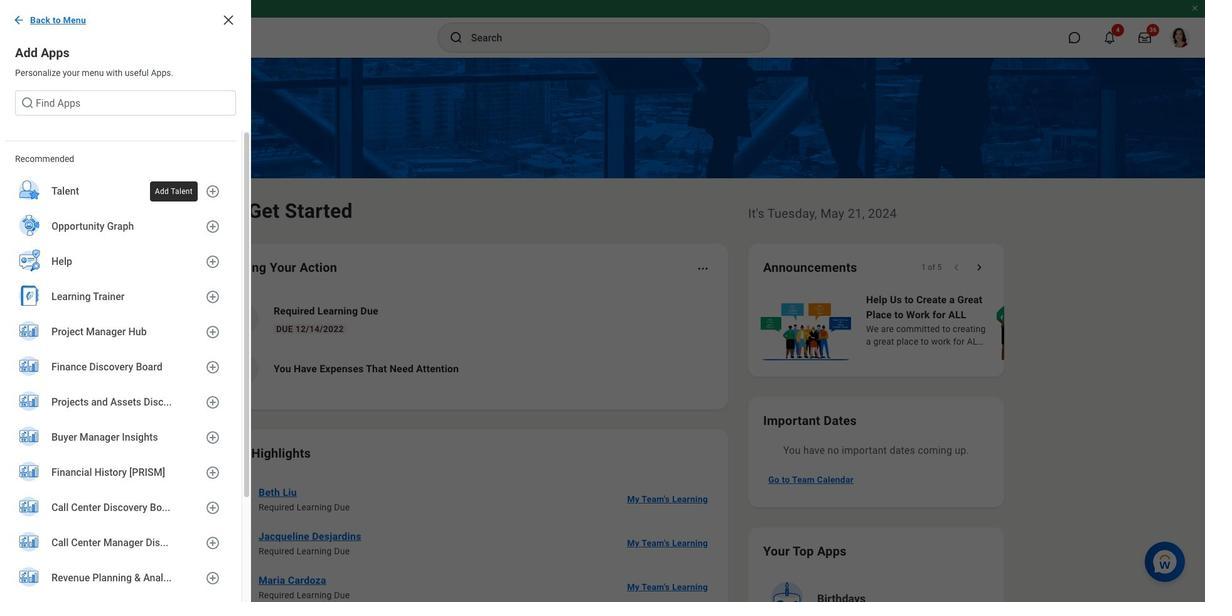Task type: vqa. For each thing, say whether or not it's contained in the screenshot.
second plus circle image from the bottom of the "GLOBAL NAVIGATION" Dialog
yes



Task type: describe. For each thing, give the bounding box(es) containing it.
7 plus circle image from the top
[[205, 571, 220, 586]]

1 plus circle image from the top
[[205, 219, 220, 234]]

2 plus circle image from the top
[[205, 254, 220, 269]]

Search field
[[15, 90, 236, 116]]

2 plus circle image from the top
[[205, 325, 220, 340]]

book open image
[[234, 309, 253, 328]]

chevron left small image
[[950, 261, 963, 274]]

dashboard expenses image
[[234, 360, 253, 379]]

global navigation dialog
[[0, 0, 251, 602]]

3 plus circle image from the top
[[205, 289, 220, 304]]

4 plus circle image from the top
[[205, 360, 220, 375]]

1 plus circle image from the top
[[205, 184, 220, 199]]

3 plus circle image from the top
[[205, 395, 220, 410]]



Task type: locate. For each thing, give the bounding box(es) containing it.
arrow left image
[[13, 14, 25, 26]]

search image
[[20, 95, 35, 110]]

x image
[[221, 13, 236, 28]]

6 plus circle image from the top
[[205, 535, 220, 551]]

4 plus circle image from the top
[[205, 430, 220, 445]]

plus circle image
[[205, 219, 220, 234], [205, 325, 220, 340], [205, 395, 220, 410], [205, 430, 220, 445], [205, 465, 220, 480], [205, 535, 220, 551], [205, 571, 220, 586]]

5 plus circle image from the top
[[205, 465, 220, 480]]

5 plus circle image from the top
[[205, 500, 220, 515]]

inbox large image
[[1139, 31, 1151, 44]]

plus circle image
[[205, 184, 220, 199], [205, 254, 220, 269], [205, 289, 220, 304], [205, 360, 220, 375], [205, 500, 220, 515]]

main content
[[0, 58, 1205, 602]]

notifications large image
[[1104, 31, 1116, 44]]

search image
[[449, 30, 464, 45]]

chevron right small image
[[973, 261, 986, 274]]

profile logan mcneil element
[[1163, 24, 1198, 51]]

list inside global navigation dialog
[[0, 174, 242, 602]]

status
[[921, 262, 942, 272]]

banner
[[0, 0, 1205, 58]]

close environment banner image
[[1191, 4, 1199, 12]]

list
[[0, 174, 242, 602], [758, 291, 1205, 362], [216, 294, 713, 394], [216, 477, 713, 602]]



